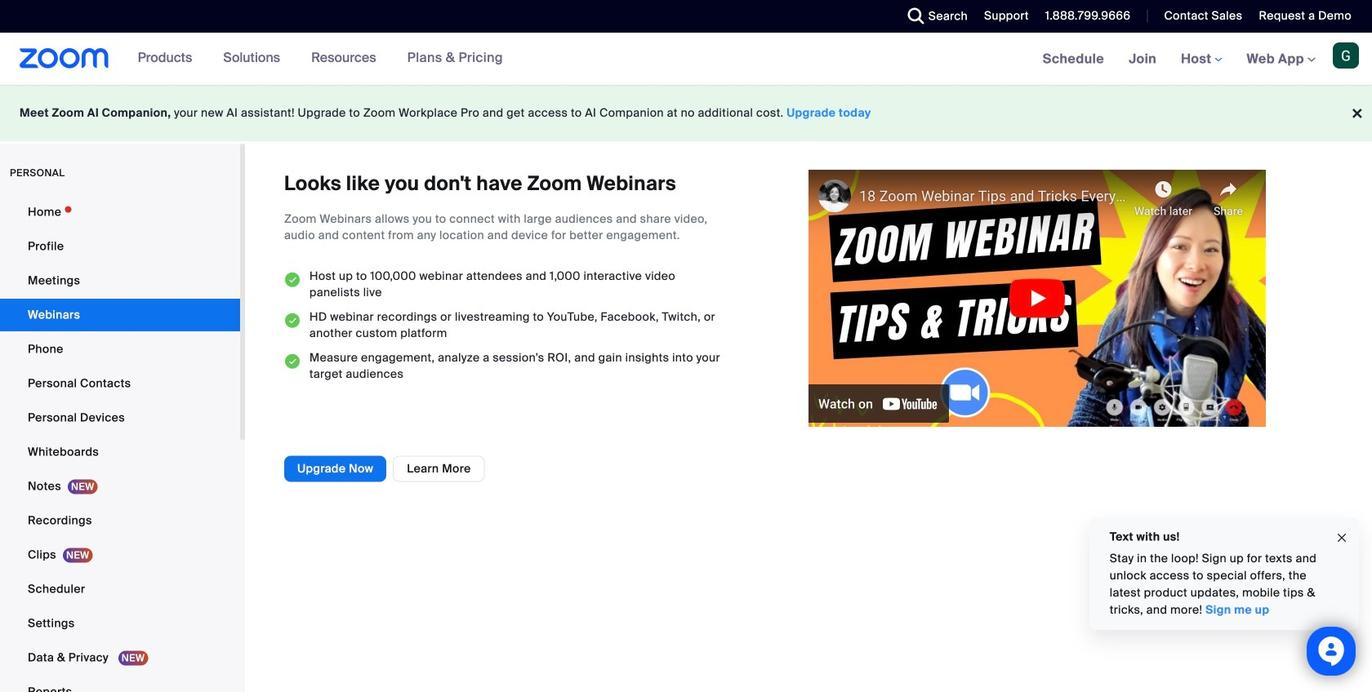 Task type: locate. For each thing, give the bounding box(es) containing it.
close image
[[1336, 529, 1349, 548]]

footer
[[0, 85, 1372, 141]]

meetings navigation
[[1031, 33, 1372, 86]]

profile picture image
[[1333, 42, 1359, 69]]

zoom logo image
[[20, 48, 109, 69]]

banner
[[0, 33, 1372, 86]]



Task type: describe. For each thing, give the bounding box(es) containing it.
product information navigation
[[125, 33, 515, 85]]

personal menu menu
[[0, 196, 240, 693]]



Task type: vqa. For each thing, say whether or not it's contained in the screenshot.
Arrow Down 'Icon' on the top of page
no



